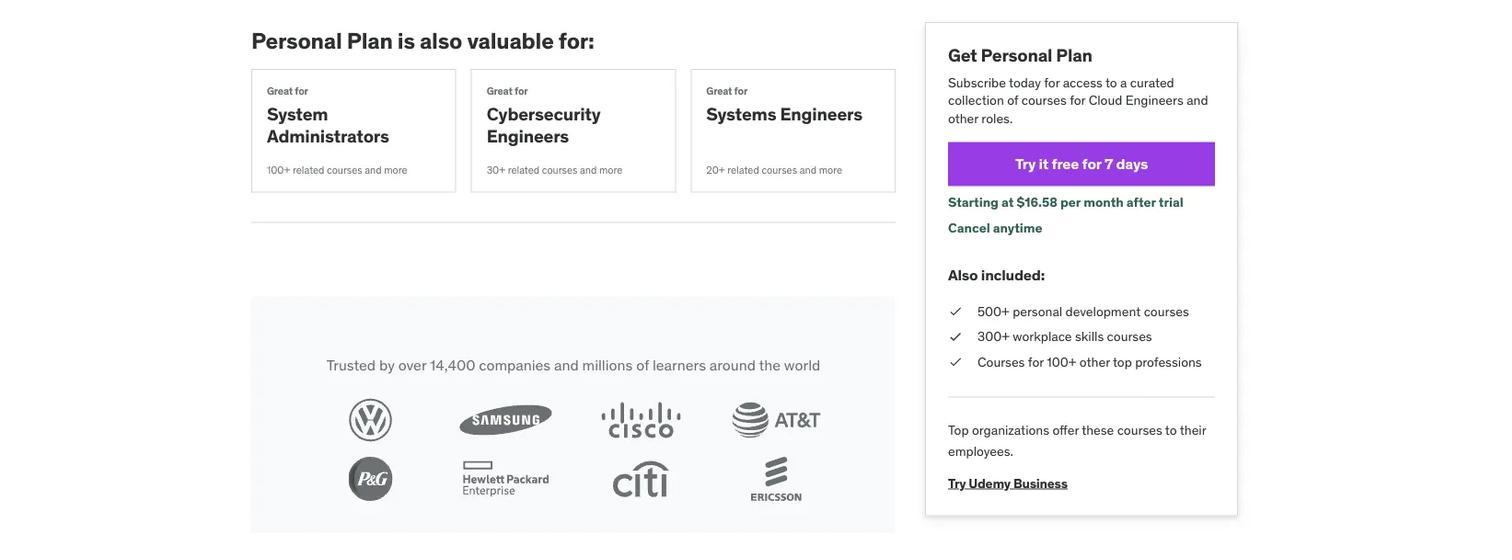 Task type: locate. For each thing, give the bounding box(es) containing it.
courses for 100+ other top professions
[[978, 354, 1202, 371]]

3 xsmall image from the top
[[948, 354, 963, 372]]

plan up access
[[1056, 44, 1092, 66]]

related right 30+
[[508, 163, 540, 176]]

to left 'a'
[[1105, 74, 1117, 90]]

courses inside top organizations offer these courses to their employees.
[[1117, 423, 1162, 439]]

workplace
[[1013, 329, 1072, 345]]

courses down administrators
[[327, 163, 362, 176]]

0 vertical spatial other
[[948, 110, 978, 127]]

courses
[[1021, 92, 1067, 109], [327, 163, 362, 176], [542, 163, 577, 176], [762, 163, 797, 176], [1144, 303, 1189, 320], [1107, 329, 1152, 345], [1117, 423, 1162, 439]]

try
[[1015, 155, 1036, 173], [948, 475, 966, 492]]

0 vertical spatial of
[[1007, 92, 1018, 109]]

2 vertical spatial xsmall image
[[948, 354, 963, 372]]

free
[[1052, 155, 1079, 173]]

of
[[1007, 92, 1018, 109], [636, 356, 649, 375]]

professions
[[1135, 354, 1202, 371]]

per
[[1060, 194, 1081, 211]]

1 vertical spatial to
[[1165, 423, 1177, 439]]

0 horizontal spatial to
[[1105, 74, 1117, 90]]

citi logo image
[[613, 461, 670, 498]]

1 horizontal spatial of
[[1007, 92, 1018, 109]]

2 horizontal spatial engineers
[[1125, 92, 1184, 109]]

plan left is
[[347, 27, 393, 55]]

for inside the great for systems engineers
[[734, 84, 747, 97]]

related right 20+
[[727, 163, 759, 176]]

xsmall image for courses
[[948, 354, 963, 372]]

other down collection
[[948, 110, 978, 127]]

0 horizontal spatial personal
[[251, 27, 342, 55]]

1 xsmall image from the top
[[948, 303, 963, 321]]

curated
[[1130, 74, 1174, 90]]

today
[[1009, 74, 1041, 90]]

days
[[1116, 155, 1148, 173]]

personal up system
[[251, 27, 342, 55]]

get
[[948, 44, 977, 66]]

0 vertical spatial try
[[1015, 155, 1036, 173]]

great
[[267, 84, 293, 97], [487, 84, 512, 97], [706, 84, 732, 97]]

try it free for 7 days link
[[948, 142, 1215, 186]]

courses right these
[[1117, 423, 1162, 439]]

1 horizontal spatial personal
[[981, 44, 1052, 66]]

anytime
[[993, 220, 1043, 236]]

of inside get personal plan subscribe today for access to a curated collection of courses for cloud engineers and other roles.
[[1007, 92, 1018, 109]]

0 horizontal spatial 100+
[[267, 163, 290, 176]]

for down access
[[1070, 92, 1085, 109]]

0 horizontal spatial engineers
[[487, 125, 569, 147]]

100+ down 300+ workplace skills courses
[[1047, 354, 1076, 371]]

xsmall image left courses
[[948, 354, 963, 372]]

3 related from the left
[[727, 163, 759, 176]]

1 horizontal spatial plan
[[1056, 44, 1092, 66]]

more
[[384, 163, 407, 176], [599, 163, 623, 176], [819, 163, 842, 176]]

30+
[[487, 163, 505, 176]]

for up systems
[[734, 84, 747, 97]]

1 horizontal spatial try
[[1015, 155, 1036, 173]]

personal up today
[[981, 44, 1052, 66]]

1 vertical spatial xsmall image
[[948, 328, 963, 346]]

for inside great for cybersecurity engineers
[[514, 84, 528, 97]]

0 vertical spatial xsmall image
[[948, 303, 963, 321]]

learners
[[653, 356, 706, 375]]

and
[[1187, 92, 1208, 109], [365, 163, 382, 176], [580, 163, 597, 176], [800, 163, 816, 176], [554, 356, 579, 375]]

engineers
[[1125, 92, 1184, 109], [780, 103, 862, 125], [487, 125, 569, 147]]

2 horizontal spatial great
[[706, 84, 732, 97]]

related
[[293, 163, 324, 176], [508, 163, 540, 176], [727, 163, 759, 176]]

try inside try it free for 7 days link
[[1015, 155, 1036, 173]]

try udemy business link
[[948, 462, 1068, 492]]

other down skills
[[1080, 354, 1110, 371]]

offer
[[1052, 423, 1079, 439]]

and down systems engineers link at the top of the page
[[800, 163, 816, 176]]

system administrators link
[[267, 103, 389, 147]]

xsmall image left 300+
[[948, 328, 963, 346]]

to
[[1105, 74, 1117, 90], [1165, 423, 1177, 439]]

great up system
[[267, 84, 293, 97]]

courses down today
[[1021, 92, 1067, 109]]

3 more from the left
[[819, 163, 842, 176]]

more for systems engineers
[[819, 163, 842, 176]]

1 horizontal spatial other
[[1080, 354, 1110, 371]]

to inside top organizations offer these courses to their employees.
[[1165, 423, 1177, 439]]

try left udemy
[[948, 475, 966, 492]]

3 great from the left
[[706, 84, 732, 97]]

0 horizontal spatial related
[[293, 163, 324, 176]]

xsmall image down also
[[948, 303, 963, 321]]

samsung logo image
[[459, 405, 552, 436]]

also
[[948, 266, 978, 285]]

great inside great for cybersecurity engineers
[[487, 84, 512, 97]]

and down administrators
[[365, 163, 382, 176]]

1 related from the left
[[293, 163, 324, 176]]

more down cybersecurity engineers link
[[599, 163, 623, 176]]

also included:
[[948, 266, 1045, 285]]

of down today
[[1007, 92, 1018, 109]]

skills
[[1075, 329, 1104, 345]]

7
[[1104, 155, 1113, 173]]

around
[[710, 356, 756, 375]]

trusted by over 14,400 companies and millions of learners around the world
[[327, 356, 820, 375]]

0 horizontal spatial great
[[267, 84, 293, 97]]

0 vertical spatial to
[[1105, 74, 1117, 90]]

engineers up the 20+ related courses and more
[[780, 103, 862, 125]]

more for cybersecurity engineers
[[599, 163, 623, 176]]

for
[[1044, 74, 1060, 90], [295, 84, 308, 97], [514, 84, 528, 97], [734, 84, 747, 97], [1070, 92, 1085, 109], [1082, 155, 1101, 173], [1028, 354, 1044, 371]]

courses down systems engineers link at the top of the page
[[762, 163, 797, 176]]

1 horizontal spatial more
[[599, 163, 623, 176]]

2 horizontal spatial related
[[727, 163, 759, 176]]

cybersecurity
[[487, 103, 601, 125]]

1 more from the left
[[384, 163, 407, 176]]

and down cybersecurity engineers link
[[580, 163, 597, 176]]

related down administrators
[[293, 163, 324, 176]]

100+
[[267, 163, 290, 176], [1047, 354, 1076, 371]]

try left it
[[1015, 155, 1036, 173]]

personal inside get personal plan subscribe today for access to a curated collection of courses for cloud engineers and other roles.
[[981, 44, 1052, 66]]

other
[[948, 110, 978, 127], [1080, 354, 1110, 371]]

2 horizontal spatial more
[[819, 163, 842, 176]]

1 vertical spatial try
[[948, 475, 966, 492]]

business
[[1013, 475, 1068, 492]]

xsmall image
[[948, 303, 963, 321], [948, 328, 963, 346], [948, 354, 963, 372]]

a
[[1120, 74, 1127, 90]]

more down systems engineers link at the top of the page
[[819, 163, 842, 176]]

1 vertical spatial 100+
[[1047, 354, 1076, 371]]

and for system administrators
[[365, 163, 382, 176]]

related for cybersecurity engineers
[[508, 163, 540, 176]]

1 horizontal spatial related
[[508, 163, 540, 176]]

plan
[[347, 27, 393, 55], [1056, 44, 1092, 66]]

great up systems
[[706, 84, 732, 97]]

great for systems engineers
[[706, 84, 732, 97]]

att&t logo image
[[732, 402, 821, 439]]

20+
[[706, 163, 725, 176]]

more down administrators
[[384, 163, 407, 176]]

for up cybersecurity
[[514, 84, 528, 97]]

of right 'millions'
[[636, 356, 649, 375]]

and right cloud
[[1187, 92, 1208, 109]]

1 horizontal spatial 100+
[[1047, 354, 1076, 371]]

world
[[784, 356, 820, 375]]

engineers down curated
[[1125, 92, 1184, 109]]

great inside the great for systems engineers
[[706, 84, 732, 97]]

to left their
[[1165, 423, 1177, 439]]

for up system
[[295, 84, 308, 97]]

2 more from the left
[[599, 163, 623, 176]]

1 vertical spatial other
[[1080, 354, 1110, 371]]

0 horizontal spatial more
[[384, 163, 407, 176]]

1 horizontal spatial to
[[1165, 423, 1177, 439]]

top organizations offer these courses to their employees.
[[948, 423, 1206, 460]]

100+ down system
[[267, 163, 290, 176]]

1 horizontal spatial engineers
[[780, 103, 862, 125]]

1 vertical spatial of
[[636, 356, 649, 375]]

try it free for 7 days
[[1015, 155, 1148, 173]]

1 great from the left
[[267, 84, 293, 97]]

other inside get personal plan subscribe today for access to a curated collection of courses for cloud engineers and other roles.
[[948, 110, 978, 127]]

1 horizontal spatial great
[[487, 84, 512, 97]]

engineers up 30+ related courses and more
[[487, 125, 569, 147]]

personal
[[251, 27, 342, 55], [981, 44, 1052, 66]]

more for system administrators
[[384, 163, 407, 176]]

included:
[[981, 266, 1045, 285]]

great inside great for system administrators
[[267, 84, 293, 97]]

$16.58
[[1017, 194, 1058, 211]]

plan inside get personal plan subscribe today for access to a curated collection of courses for cloud engineers and other roles.
[[1056, 44, 1092, 66]]

great for systems engineers
[[706, 84, 862, 125]]

great for cybersecurity engineers
[[487, 84, 512, 97]]

try inside try udemy business link
[[948, 475, 966, 492]]

engineers for systems engineers
[[780, 103, 862, 125]]

courses up "top"
[[1107, 329, 1152, 345]]

2 xsmall image from the top
[[948, 328, 963, 346]]

personal
[[1013, 303, 1062, 320]]

also
[[420, 27, 462, 55]]

0 horizontal spatial other
[[948, 110, 978, 127]]

engineers inside get personal plan subscribe today for access to a curated collection of courses for cloud engineers and other roles.
[[1125, 92, 1184, 109]]

great up cybersecurity
[[487, 84, 512, 97]]

engineers inside great for cybersecurity engineers
[[487, 125, 569, 147]]

2 great from the left
[[487, 84, 512, 97]]

access
[[1063, 74, 1103, 90]]

2 related from the left
[[508, 163, 540, 176]]

0 horizontal spatial try
[[948, 475, 966, 492]]

engineers inside the great for systems engineers
[[780, 103, 862, 125]]

top
[[948, 423, 969, 439]]



Task type: vqa. For each thing, say whether or not it's contained in the screenshot.
leftmost the Access
no



Task type: describe. For each thing, give the bounding box(es) containing it.
to inside get personal plan subscribe today for access to a curated collection of courses for cloud engineers and other roles.
[[1105, 74, 1117, 90]]

systems
[[706, 103, 776, 125]]

volkswagen logo image
[[348, 398, 393, 443]]

month
[[1084, 194, 1124, 211]]

system
[[267, 103, 328, 125]]

100+ related courses and more
[[267, 163, 407, 176]]

is
[[397, 27, 415, 55]]

employees.
[[948, 443, 1013, 460]]

cancel
[[948, 220, 990, 236]]

0 vertical spatial 100+
[[267, 163, 290, 176]]

for right today
[[1044, 74, 1060, 90]]

it
[[1039, 155, 1049, 173]]

get personal plan subscribe today for access to a curated collection of courses for cloud engineers and other roles.
[[948, 44, 1208, 127]]

trial
[[1159, 194, 1183, 211]]

try for try udemy business
[[948, 475, 966, 492]]

great for system administrators
[[267, 84, 293, 97]]

organizations
[[972, 423, 1049, 439]]

300+ workplace skills courses
[[978, 329, 1152, 345]]

starting
[[948, 194, 999, 211]]

procter & gamble logo image
[[348, 457, 393, 501]]

development
[[1065, 303, 1141, 320]]

14,400
[[430, 356, 475, 375]]

subscribe
[[948, 74, 1006, 90]]

try udemy business
[[948, 475, 1068, 492]]

30+ related courses and more
[[487, 163, 623, 176]]

these
[[1082, 423, 1114, 439]]

for down workplace
[[1028, 354, 1044, 371]]

companies
[[479, 356, 551, 375]]

engineers for cybersecurity engineers
[[487, 125, 569, 147]]

trusted
[[327, 356, 376, 375]]

try for try it free for 7 days
[[1015, 155, 1036, 173]]

great for cybersecurity engineers
[[487, 84, 601, 147]]

for inside great for system administrators
[[295, 84, 308, 97]]

20+ related courses and more
[[706, 163, 842, 176]]

valuable
[[467, 27, 554, 55]]

0 horizontal spatial of
[[636, 356, 649, 375]]

0 horizontal spatial plan
[[347, 27, 393, 55]]

500+
[[978, 303, 1010, 320]]

top
[[1113, 354, 1132, 371]]

by
[[379, 356, 395, 375]]

related for systems engineers
[[727, 163, 759, 176]]

roles.
[[982, 110, 1013, 127]]

ericsson logo image
[[751, 457, 802, 501]]

administrators
[[267, 125, 389, 147]]

millions
[[582, 356, 633, 375]]

xsmall image for 500+
[[948, 303, 963, 321]]

courses
[[978, 354, 1025, 371]]

their
[[1180, 423, 1206, 439]]

personal plan is also valuable for:
[[251, 27, 594, 55]]

for left 7
[[1082, 155, 1101, 173]]

udemy
[[969, 475, 1011, 492]]

related for system administrators
[[293, 163, 324, 176]]

500+ personal development courses
[[978, 303, 1189, 320]]

the
[[759, 356, 781, 375]]

and inside get personal plan subscribe today for access to a curated collection of courses for cloud engineers and other roles.
[[1187, 92, 1208, 109]]

great for system administrators
[[267, 84, 389, 147]]

for:
[[559, 27, 594, 55]]

at
[[1002, 194, 1014, 211]]

courses down cybersecurity engineers link
[[542, 163, 577, 176]]

collection
[[948, 92, 1004, 109]]

and left 'millions'
[[554, 356, 579, 375]]

xsmall image for 300+
[[948, 328, 963, 346]]

starting at $16.58 per month after trial cancel anytime
[[948, 194, 1183, 236]]

300+
[[978, 329, 1010, 345]]

courses inside get personal plan subscribe today for access to a curated collection of courses for cloud engineers and other roles.
[[1021, 92, 1067, 109]]

hewlett packard enterprise logo image
[[463, 461, 549, 498]]

and for cybersecurity engineers
[[580, 163, 597, 176]]

and for systems engineers
[[800, 163, 816, 176]]

after
[[1127, 194, 1156, 211]]

cloud
[[1089, 92, 1122, 109]]

over
[[398, 356, 426, 375]]

cybersecurity engineers link
[[487, 103, 601, 147]]

systems engineers link
[[706, 103, 862, 125]]

courses up professions
[[1144, 303, 1189, 320]]

cisco logo image
[[601, 402, 681, 439]]



